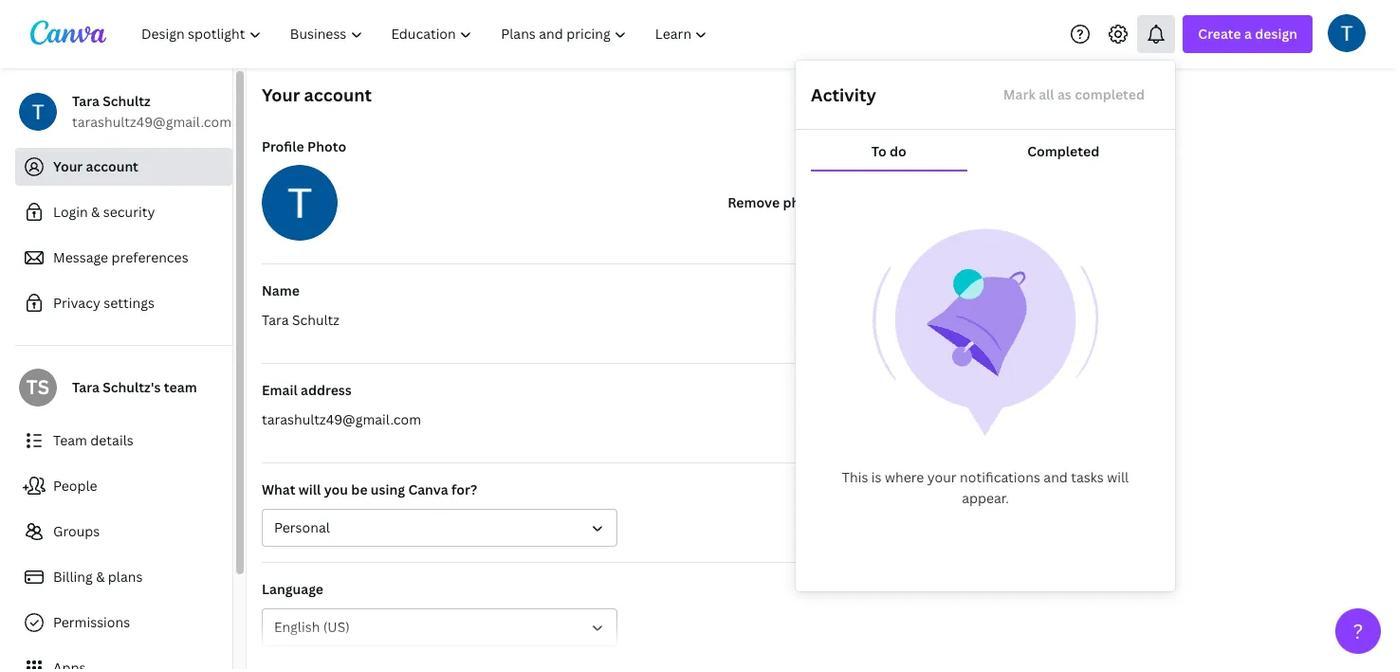 Task type: vqa. For each thing, say whether or not it's contained in the screenshot.
REMOVE PHOTO button
yes



Task type: describe. For each thing, give the bounding box(es) containing it.
completed
[[1028, 142, 1100, 160]]

remove photo
[[728, 194, 822, 212]]

permissions
[[53, 614, 130, 632]]

completed button
[[967, 134, 1160, 170]]

team
[[53, 432, 87, 450]]

permissions link
[[15, 604, 232, 642]]

all
[[1039, 85, 1055, 103]]

remove photo button
[[713, 184, 837, 222]]

tara schultz
[[262, 311, 340, 329]]

edit
[[923, 320, 949, 338]]

english (us)
[[274, 619, 350, 637]]

billing & plans
[[53, 568, 143, 586]]

email address
[[262, 381, 352, 399]]

profile
[[262, 138, 304, 156]]

will inside this is where your notifications and tasks will appear.
[[1107, 469, 1129, 487]]

team
[[164, 379, 197, 397]]

canva
[[408, 481, 448, 499]]

Personal button
[[262, 510, 618, 547]]

details
[[90, 432, 134, 450]]

schultz's
[[103, 379, 161, 397]]

design
[[1256, 25, 1298, 43]]

create
[[1199, 25, 1242, 43]]

?
[[1354, 619, 1364, 645]]

1 vertical spatial tarashultz49@gmail.com
[[262, 411, 421, 429]]

create a design
[[1199, 25, 1298, 43]]

to
[[872, 142, 887, 160]]

is
[[872, 469, 882, 487]]

settings
[[104, 294, 155, 312]]

personal
[[274, 519, 330, 537]]

tara for tara schultz
[[262, 311, 289, 329]]

a
[[1245, 25, 1252, 43]]

this is where your notifications and tasks will appear.
[[842, 469, 1129, 508]]

privacy settings
[[53, 294, 155, 312]]

photo
[[783, 194, 822, 212]]

login & security link
[[15, 194, 232, 232]]

tasks
[[1071, 469, 1104, 487]]

name
[[262, 282, 300, 300]]

remove
[[728, 194, 780, 212]]

where
[[885, 469, 924, 487]]

schultz for tara schultz
[[292, 311, 340, 329]]

login & security
[[53, 203, 155, 221]]

1 vertical spatial your account
[[53, 158, 138, 176]]

team details link
[[15, 422, 232, 460]]

& for login
[[91, 203, 100, 221]]

and
[[1044, 469, 1068, 487]]

notifications
[[960, 469, 1041, 487]]

edit button
[[898, 310, 973, 348]]

tara schultz's team element
[[19, 369, 57, 407]]

message preferences
[[53, 249, 188, 267]]

tara schultz's team
[[72, 379, 197, 397]]

to do
[[872, 142, 907, 160]]

login
[[53, 203, 88, 221]]

activity
[[811, 83, 877, 106]]

create a design button
[[1183, 15, 1313, 53]]

people link
[[15, 468, 232, 506]]

(us)
[[323, 619, 350, 637]]

team details
[[53, 432, 134, 450]]



Task type: locate. For each thing, give the bounding box(es) containing it.
0 horizontal spatial will
[[299, 481, 321, 499]]

your account up photo
[[262, 83, 372, 106]]

tarashultz49@gmail.com down the address
[[262, 411, 421, 429]]

to do button
[[811, 134, 967, 170]]

2 vertical spatial tara
[[72, 379, 100, 397]]

tara down the name
[[262, 311, 289, 329]]

account
[[304, 83, 372, 106], [86, 158, 138, 176]]

& right the login
[[91, 203, 100, 221]]

using
[[371, 481, 405, 499]]

tara up your account link
[[72, 92, 100, 110]]

appear.
[[962, 490, 1009, 508]]

profile photo
[[262, 138, 346, 156]]

address
[[301, 381, 352, 399]]

0 vertical spatial your account
[[262, 83, 372, 106]]

0 vertical spatial account
[[304, 83, 372, 106]]

account up photo
[[304, 83, 372, 106]]

Language: English (US) button
[[262, 609, 618, 647]]

people
[[53, 477, 97, 495]]

billing & plans link
[[15, 559, 232, 597]]

1 vertical spatial account
[[86, 158, 138, 176]]

0 vertical spatial tara
[[72, 92, 100, 110]]

& inside login & security link
[[91, 203, 100, 221]]

your
[[928, 469, 957, 487]]

groups link
[[15, 513, 232, 551]]

tara schultz tarashultz49@gmail.com
[[72, 92, 232, 131]]

billing
[[53, 568, 93, 586]]

what
[[262, 481, 296, 499]]

email
[[262, 381, 298, 399]]

mark all as completed button
[[988, 76, 1160, 114]]

message preferences link
[[15, 239, 232, 277]]

0 vertical spatial your
[[262, 83, 300, 106]]

your account
[[262, 83, 372, 106], [53, 158, 138, 176]]

english
[[274, 619, 320, 637]]

account inside your account link
[[86, 158, 138, 176]]

tara for tara schultz tarashultz49@gmail.com
[[72, 92, 100, 110]]

this
[[842, 469, 869, 487]]

&
[[91, 203, 100, 221], [96, 568, 105, 586]]

tara
[[72, 92, 100, 110], [262, 311, 289, 329], [72, 379, 100, 397]]

tara inside tara schultz tarashultz49@gmail.com
[[72, 92, 100, 110]]

privacy settings link
[[15, 285, 232, 323]]

for?
[[452, 481, 477, 499]]

? button
[[1336, 609, 1381, 655]]

preferences
[[111, 249, 188, 267]]

tarashultz49@gmail.com
[[72, 113, 232, 131], [262, 411, 421, 429]]

1 horizontal spatial account
[[304, 83, 372, 106]]

1 vertical spatial &
[[96, 568, 105, 586]]

mark
[[1004, 85, 1036, 103]]

1 horizontal spatial your account
[[262, 83, 372, 106]]

will left you
[[299, 481, 321, 499]]

account up the login & security
[[86, 158, 138, 176]]

language
[[262, 581, 324, 599]]

what will you be using canva for?
[[262, 481, 477, 499]]

tara for tara schultz's team
[[72, 379, 100, 397]]

1 vertical spatial tara
[[262, 311, 289, 329]]

schultz inside tara schultz tarashultz49@gmail.com
[[103, 92, 151, 110]]

0 vertical spatial schultz
[[103, 92, 151, 110]]

mark all as completed
[[1004, 85, 1145, 103]]

completed
[[1075, 85, 1145, 103]]

0 vertical spatial &
[[91, 203, 100, 221]]

tarashultz49@gmail.com up your account link
[[72, 113, 232, 131]]

schultz up your account link
[[103, 92, 151, 110]]

top level navigation element
[[129, 15, 724, 53]]

& left plans
[[96, 568, 105, 586]]

1 horizontal spatial tarashultz49@gmail.com
[[262, 411, 421, 429]]

your
[[262, 83, 300, 106], [53, 158, 83, 176]]

you
[[324, 481, 348, 499]]

1 vertical spatial schultz
[[292, 311, 340, 329]]

privacy
[[53, 294, 100, 312]]

be
[[351, 481, 368, 499]]

tara schultz's team image
[[19, 369, 57, 407]]

your account link
[[15, 148, 232, 186]]

will right tasks at the bottom
[[1107, 469, 1129, 487]]

security
[[103, 203, 155, 221]]

message
[[53, 249, 108, 267]]

0 vertical spatial tarashultz49@gmail.com
[[72, 113, 232, 131]]

a picture of a bell ringing. image
[[872, 229, 1100, 437]]

tara schultz image
[[1328, 14, 1366, 52]]

your account up the login & security
[[53, 158, 138, 176]]

do
[[890, 142, 907, 160]]

& for billing
[[96, 568, 105, 586]]

0 horizontal spatial account
[[86, 158, 138, 176]]

photo
[[307, 138, 346, 156]]

will
[[1107, 469, 1129, 487], [299, 481, 321, 499]]

schultz down the name
[[292, 311, 340, 329]]

your up the login
[[53, 158, 83, 176]]

as
[[1058, 85, 1072, 103]]

1 vertical spatial your
[[53, 158, 83, 176]]

0 horizontal spatial your account
[[53, 158, 138, 176]]

schultz
[[103, 92, 151, 110], [292, 311, 340, 329]]

0 horizontal spatial schultz
[[103, 92, 151, 110]]

& inside billing & plans link
[[96, 568, 105, 586]]

tara left schultz's
[[72, 379, 100, 397]]

1 horizontal spatial will
[[1107, 469, 1129, 487]]

0 horizontal spatial your
[[53, 158, 83, 176]]

your up profile
[[262, 83, 300, 106]]

schultz for tara schultz tarashultz49@gmail.com
[[103, 92, 151, 110]]

1 horizontal spatial schultz
[[292, 311, 340, 329]]

0 horizontal spatial tarashultz49@gmail.com
[[72, 113, 232, 131]]

plans
[[108, 568, 143, 586]]

1 horizontal spatial your
[[262, 83, 300, 106]]

groups
[[53, 523, 100, 541]]



